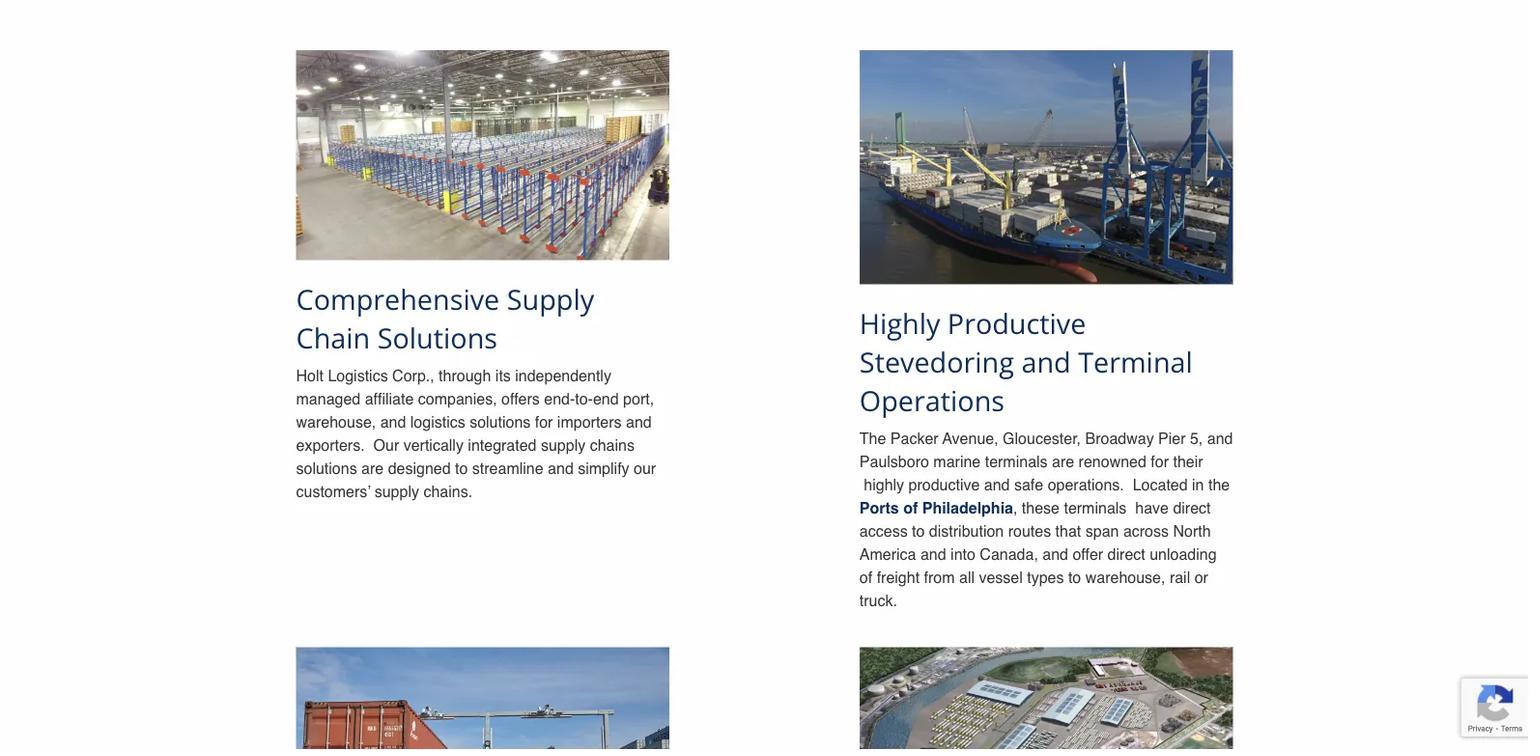 Task type: vqa. For each thing, say whether or not it's contained in the screenshot.
rightmost direct
yes



Task type: locate. For each thing, give the bounding box(es) containing it.
vessel
[[979, 570, 1023, 587]]

1 vertical spatial supply
[[375, 483, 419, 501]]

0 horizontal spatial warehouse,
[[296, 414, 376, 432]]

0 horizontal spatial of
[[860, 570, 873, 587]]

rail
[[1170, 570, 1190, 587]]

0 horizontal spatial solutions
[[296, 460, 357, 478]]

of
[[903, 500, 918, 518], [860, 570, 873, 587]]

corp.,
[[392, 368, 434, 385]]

distribution
[[929, 523, 1004, 541]]

terminals up 'safe' on the right of the page
[[985, 454, 1048, 471]]

direct up the north
[[1173, 500, 1211, 518]]

and up from
[[921, 546, 946, 564]]

,
[[1013, 500, 1018, 518]]

for inside the packer avenue, gloucester, broadway pier 5, and paulsboro marine terminals are renowned for their highly productive and safe operations.  located in the ports of philadelphia
[[1151, 454, 1169, 471]]

solutions
[[470, 414, 531, 432], [296, 460, 357, 478]]

1 vertical spatial of
[[860, 570, 873, 587]]

streamline
[[472, 460, 544, 478]]

to-
[[575, 391, 593, 409]]

terminals
[[985, 454, 1048, 471], [1064, 500, 1127, 518]]

0 horizontal spatial for
[[535, 414, 553, 432]]

of up truck.
[[860, 570, 873, 587]]

into
[[951, 546, 976, 564]]

packer
[[891, 430, 939, 448]]

highly
[[864, 477, 904, 495]]

and down port,
[[626, 414, 652, 432]]

holt logistics corp., through its independently managed affiliate companies, offers end-to-end port, warehouse, and logistics solutions for importers and exporters.  our vertically integrated supply chains solutions are designed to streamline and simplify our customers' supply chains.
[[296, 368, 656, 501]]

supply down designed
[[375, 483, 419, 501]]

solutions
[[377, 319, 498, 357]]

0 vertical spatial warehouse,
[[296, 414, 376, 432]]

1 horizontal spatial are
[[1052, 454, 1074, 471]]

end
[[593, 391, 619, 409]]

and up types
[[1043, 546, 1068, 564]]

comprehensive supply chain solutions
[[296, 280, 594, 357]]

to down ports of philadelphia link
[[912, 523, 925, 541]]

1 horizontal spatial solutions
[[470, 414, 531, 432]]

0 vertical spatial for
[[535, 414, 553, 432]]

1 vertical spatial terminals
[[1064, 500, 1127, 518]]

terminals up span
[[1064, 500, 1127, 518]]

0 horizontal spatial supply
[[375, 483, 419, 501]]

logistics
[[410, 414, 465, 432]]

1 horizontal spatial direct
[[1173, 500, 1211, 518]]

avenue,
[[943, 430, 999, 448]]

1 horizontal spatial supply
[[541, 437, 586, 455]]

solutions down exporters.
[[296, 460, 357, 478]]

for down pier
[[1151, 454, 1169, 471]]

vertically
[[403, 437, 464, 455]]

are inside the packer avenue, gloucester, broadway pier 5, and paulsboro marine terminals are renowned for their highly productive and safe operations.  located in the ports of philadelphia
[[1052, 454, 1074, 471]]

1 horizontal spatial of
[[903, 500, 918, 518]]

2 horizontal spatial to
[[1068, 570, 1081, 587]]

america
[[860, 546, 916, 564]]

operations.
[[1048, 477, 1124, 495]]

0 horizontal spatial terminals
[[985, 454, 1048, 471]]

view of truck scan image
[[296, 648, 670, 751]]

0 vertical spatial to
[[455, 460, 468, 478]]

aerial view of port and warehouses image
[[860, 648, 1233, 751]]

to
[[455, 460, 468, 478], [912, 523, 925, 541], [1068, 570, 1081, 587]]

unloading
[[1150, 546, 1217, 564]]

1 horizontal spatial for
[[1151, 454, 1169, 471]]

paulsboro
[[860, 454, 929, 471]]

port,
[[623, 391, 654, 409]]

warehouse, inside holt logistics corp., through its independently managed affiliate companies, offers end-to-end port, warehouse, and logistics solutions for importers and exporters.  our vertically integrated supply chains solutions are designed to streamline and simplify our customers' supply chains.
[[296, 414, 376, 432]]

1 vertical spatial solutions
[[296, 460, 357, 478]]

0 vertical spatial terminals
[[985, 454, 1048, 471]]

importers
[[557, 414, 622, 432]]

1 vertical spatial warehouse,
[[1086, 570, 1166, 587]]

its
[[495, 368, 511, 385]]

direct
[[1173, 500, 1211, 518], [1108, 546, 1146, 564]]

across
[[1123, 523, 1169, 541]]

1 vertical spatial for
[[1151, 454, 1169, 471]]

the packer avenue, gloucester, broadway pier 5, and paulsboro marine terminals are renowned for their highly productive and safe operations.  located in the ports of philadelphia
[[860, 430, 1233, 518]]

and
[[1022, 343, 1071, 381], [380, 414, 406, 432], [626, 414, 652, 432], [1207, 430, 1233, 448], [548, 460, 574, 478], [984, 477, 1010, 495], [921, 546, 946, 564], [1043, 546, 1068, 564]]

routes
[[1008, 523, 1051, 541]]

managed
[[296, 391, 361, 409]]

supply
[[541, 437, 586, 455], [375, 483, 419, 501]]

of right ports
[[903, 500, 918, 518]]

0 horizontal spatial to
[[455, 460, 468, 478]]

holt
[[296, 368, 324, 385]]

, these terminals  have direct access to distribution routes that span across north america and into canada, and offer direct unloading of freight from all vessel types to warehouse, rail or truck.
[[860, 500, 1217, 611]]

for down end-
[[535, 414, 553, 432]]

supply down importers
[[541, 437, 586, 455]]

and left 'safe' on the right of the page
[[984, 477, 1010, 495]]

0 vertical spatial of
[[903, 500, 918, 518]]

to down offer
[[1068, 570, 1081, 587]]

warehouse, inside the ", these terminals  have direct access to distribution routes that span across north america and into canada, and offer direct unloading of freight from all vessel types to warehouse, rail or truck."
[[1086, 570, 1166, 587]]

to inside holt logistics corp., through its independently managed affiliate companies, offers end-to-end port, warehouse, and logistics solutions for importers and exporters.  our vertically integrated supply chains solutions are designed to streamline and simplify our customers' supply chains.
[[455, 460, 468, 478]]

productive
[[909, 477, 980, 495]]

0 vertical spatial solutions
[[470, 414, 531, 432]]

terminal
[[1078, 343, 1193, 381]]

solutions up integrated
[[470, 414, 531, 432]]

exporters.
[[296, 437, 365, 455]]

2 vertical spatial to
[[1068, 570, 1081, 587]]

or
[[1195, 570, 1208, 587]]

0 horizontal spatial direct
[[1108, 546, 1146, 564]]

renowned
[[1079, 454, 1147, 471]]

warehouse, down offer
[[1086, 570, 1166, 587]]

chains
[[590, 437, 635, 455]]

warehouse, up exporters.
[[296, 414, 376, 432]]

to up chains.
[[455, 460, 468, 478]]

warehouse,
[[296, 414, 376, 432], [1086, 570, 1166, 587]]

north
[[1173, 523, 1211, 541]]

1 horizontal spatial warehouse,
[[1086, 570, 1166, 587]]

direct down across on the right
[[1108, 546, 1146, 564]]

for
[[535, 414, 553, 432], [1151, 454, 1169, 471]]

are up customers'
[[361, 460, 384, 478]]

in
[[1192, 477, 1204, 495]]

are
[[1052, 454, 1074, 471], [361, 460, 384, 478]]

0 vertical spatial supply
[[541, 437, 586, 455]]

and down productive
[[1022, 343, 1071, 381]]

1 horizontal spatial to
[[912, 523, 925, 541]]

0 horizontal spatial are
[[361, 460, 384, 478]]

1 horizontal spatial terminals
[[1064, 500, 1127, 518]]

integrated
[[468, 437, 537, 455]]

are down gloucester,
[[1052, 454, 1074, 471]]

for inside holt logistics corp., through its independently managed affiliate companies, offers end-to-end port, warehouse, and logistics solutions for importers and exporters.  our vertically integrated supply chains solutions are designed to streamline and simplify our customers' supply chains.
[[535, 414, 553, 432]]



Task type: describe. For each thing, give the bounding box(es) containing it.
and right 5,
[[1207, 430, 1233, 448]]

access
[[860, 523, 908, 541]]

all
[[959, 570, 975, 587]]

of inside the packer avenue, gloucester, broadway pier 5, and paulsboro marine terminals are renowned for their highly productive and safe operations.  located in the ports of philadelphia
[[903, 500, 918, 518]]

1 vertical spatial to
[[912, 523, 925, 541]]

philadelphia
[[922, 500, 1013, 518]]

of inside the ", these terminals  have direct access to distribution routes that span across north america and into canada, and offer direct unloading of freight from all vessel types to warehouse, rail or truck."
[[860, 570, 873, 587]]

the
[[860, 430, 886, 448]]

safe
[[1014, 477, 1044, 495]]

freight
[[877, 570, 920, 587]]

truck.
[[860, 593, 897, 611]]

1 vertical spatial direct
[[1108, 546, 1146, 564]]

broadway
[[1085, 430, 1154, 448]]

pier
[[1158, 430, 1186, 448]]

highly
[[860, 304, 940, 342]]

supply
[[507, 280, 594, 318]]

companies,
[[418, 391, 497, 409]]

terminals inside the packer avenue, gloucester, broadway pier 5, and paulsboro marine terminals are renowned for their highly productive and safe operations.  located in the ports of philadelphia
[[985, 454, 1048, 471]]

the
[[1209, 477, 1230, 495]]

chain
[[296, 319, 370, 357]]

ports of philadelphia link
[[860, 500, 1013, 518]]

terminals inside the ", these terminals  have direct access to distribution routes that span across north america and into canada, and offer direct unloading of freight from all vessel types to warehouse, rail or truck."
[[1064, 500, 1127, 518]]

affiliate
[[365, 391, 414, 409]]

types
[[1027, 570, 1064, 587]]

marine
[[934, 454, 981, 471]]

stevedoring
[[860, 343, 1014, 381]]

operations
[[860, 382, 1005, 420]]

through
[[439, 368, 491, 385]]

designed
[[388, 460, 451, 478]]

these
[[1022, 500, 1060, 518]]

and left simplify
[[548, 460, 574, 478]]

from
[[924, 570, 955, 587]]

5,
[[1190, 430, 1203, 448]]

are inside holt logistics corp., through its independently managed affiliate companies, offers end-to-end port, warehouse, and logistics solutions for importers and exporters.  our vertically integrated supply chains solutions are designed to streamline and simplify our customers' supply chains.
[[361, 460, 384, 478]]

customers'
[[296, 483, 371, 501]]

ports
[[860, 500, 899, 518]]

end-
[[544, 391, 575, 409]]

highly productive stevedoring and terminal operations
[[860, 304, 1193, 420]]

offer
[[1073, 546, 1103, 564]]

and inside highly productive stevedoring and terminal operations
[[1022, 343, 1071, 381]]

independently
[[515, 368, 611, 385]]

productive
[[948, 304, 1086, 342]]

offers
[[501, 391, 540, 409]]

span
[[1086, 523, 1119, 541]]

0 vertical spatial direct
[[1173, 500, 1211, 518]]

logistics
[[328, 368, 388, 385]]

and down affiliate
[[380, 414, 406, 432]]

canada,
[[980, 546, 1038, 564]]

inside view of warehouse image
[[296, 51, 670, 261]]

that
[[1056, 523, 1081, 541]]

chains.
[[424, 483, 473, 501]]

comprehensive
[[296, 280, 500, 318]]

aerial view of port and ship at dock image
[[860, 51, 1233, 285]]

simplify
[[578, 460, 629, 478]]

our
[[634, 460, 656, 478]]

their
[[1173, 454, 1203, 471]]

gloucester,
[[1003, 430, 1081, 448]]



